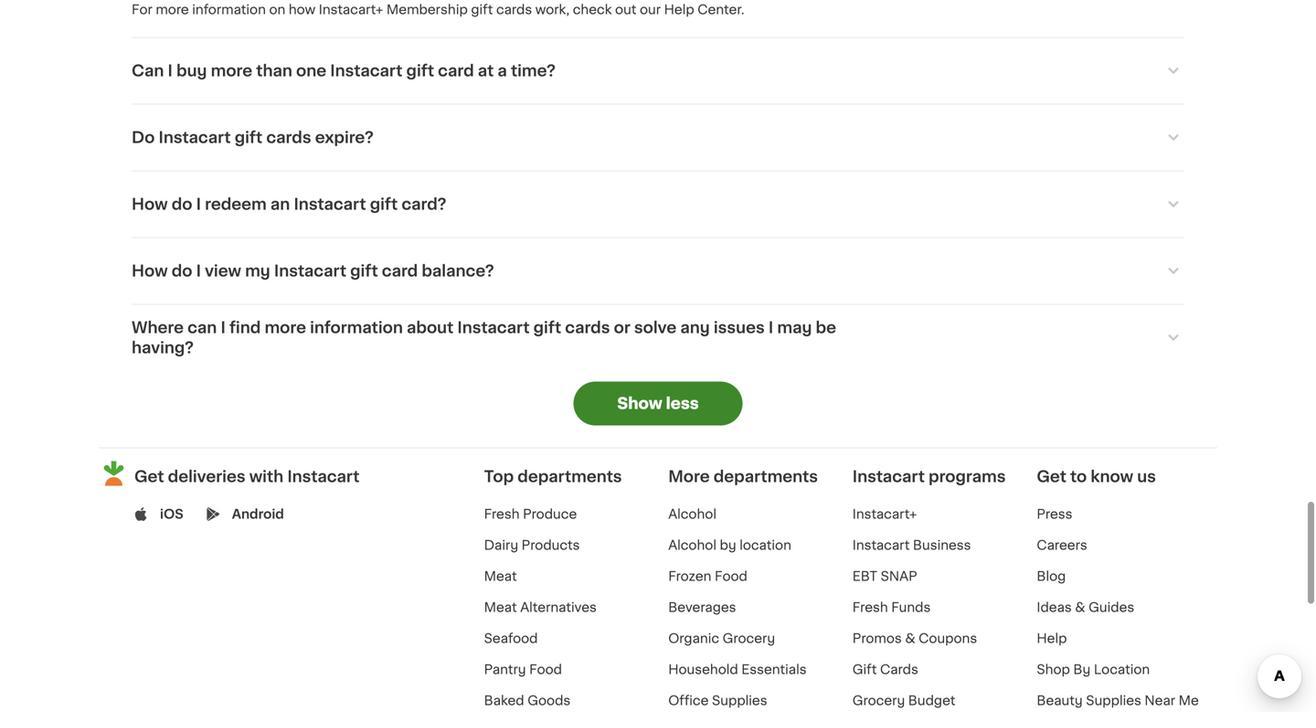 Task type: vqa. For each thing, say whether or not it's contained in the screenshot.


Task type: describe. For each thing, give the bounding box(es) containing it.
how for how do i view my instacart gift card balance?
[[132, 263, 168, 279]]

blog
[[1037, 570, 1066, 583]]

beverages
[[668, 601, 736, 614]]

departments for more departments
[[714, 469, 818, 484]]

issues
[[714, 320, 765, 335]]

ideas & guides link
[[1037, 601, 1135, 614]]

0 horizontal spatial card
[[382, 263, 418, 279]]

fresh funds
[[853, 601, 931, 614]]

instacart right my
[[274, 263, 346, 279]]

supplies for departments
[[712, 694, 767, 707]]

dairy products
[[484, 539, 580, 551]]

android play store logo image
[[206, 507, 220, 521]]

help
[[1037, 632, 1067, 645]]

how do i redeem an instacart gift card?
[[132, 196, 446, 212]]

programs
[[929, 469, 1006, 484]]

how do i redeem an instacart gift card? button
[[132, 171, 1185, 237]]

ebt snap
[[853, 570, 917, 583]]

funds
[[891, 601, 931, 614]]

information
[[310, 320, 403, 335]]

guides
[[1089, 601, 1135, 614]]

gift cards
[[853, 663, 918, 676]]

get for get deliveries with instacart
[[134, 469, 164, 484]]

organic grocery link
[[668, 632, 775, 645]]

instacart right an
[[294, 196, 366, 212]]

cards
[[880, 663, 918, 676]]

meat alternatives
[[484, 601, 597, 614]]

more inside where can i find more information about instacart gift cards or solve any issues i may be having?
[[265, 320, 306, 335]]

ebt snap link
[[853, 570, 917, 583]]

budget
[[908, 694, 956, 707]]

dairy
[[484, 539, 518, 551]]

view
[[205, 263, 241, 279]]

fresh for fresh produce
[[484, 508, 520, 520]]

top
[[484, 469, 514, 484]]

an
[[270, 196, 290, 212]]

i inside can i buy more than one instacart gift card at a time? dropdown button
[[168, 63, 173, 78]]

pantry food
[[484, 663, 562, 676]]

having?
[[132, 340, 194, 355]]

how do i view my instacart gift card balance?
[[132, 263, 494, 279]]

instacart right with
[[287, 469, 360, 484]]

careers
[[1037, 539, 1088, 551]]

show less button
[[574, 381, 743, 425]]

food for frozen food
[[715, 570, 748, 583]]

seafood
[[484, 632, 538, 645]]

i for redeem
[[196, 196, 201, 212]]

get for get to know us
[[1037, 469, 1067, 484]]

where
[[132, 320, 184, 335]]

gift inside where can i find more information about instacart gift cards or solve any issues i may be having?
[[533, 320, 561, 335]]

gift cards link
[[853, 663, 918, 676]]

meat for meat link
[[484, 570, 517, 583]]

ebt
[[853, 570, 878, 583]]

can
[[187, 320, 217, 335]]

i for view
[[196, 263, 201, 279]]

to
[[1070, 469, 1087, 484]]

careers link
[[1037, 539, 1088, 551]]

frozen food link
[[668, 570, 748, 583]]

baked goods link
[[484, 694, 571, 707]]

do for redeem
[[172, 196, 192, 212]]

where can i find more information about instacart gift cards or solve any issues i may be having? button
[[132, 305, 1185, 370]]

find
[[229, 320, 261, 335]]

goods
[[528, 694, 571, 707]]

ios
[[160, 508, 184, 520]]

instacart programs
[[853, 469, 1006, 484]]

card?
[[402, 196, 446, 212]]

dairy products link
[[484, 539, 580, 551]]

where can i find more information about instacart gift cards or solve any issues i may be having?
[[132, 320, 836, 355]]

do
[[132, 130, 155, 145]]

produce
[[523, 508, 577, 520]]

more departments
[[668, 469, 818, 484]]

may
[[777, 320, 812, 335]]

time?
[[511, 63, 556, 78]]

pantry
[[484, 663, 526, 676]]

products
[[522, 539, 580, 551]]

show less
[[617, 396, 699, 411]]

one
[[296, 63, 326, 78]]

ideas & guides
[[1037, 601, 1135, 614]]

office supplies
[[668, 694, 767, 707]]

business
[[913, 539, 971, 551]]

at
[[478, 63, 494, 78]]

meat for meat alternatives
[[484, 601, 517, 614]]

gift left at
[[406, 63, 434, 78]]

do for view
[[172, 263, 192, 279]]

instacart right one
[[330, 63, 403, 78]]

baked
[[484, 694, 524, 707]]

0 vertical spatial more
[[211, 63, 252, 78]]

less
[[666, 396, 699, 411]]

office supplies link
[[668, 694, 767, 707]]

my
[[245, 263, 270, 279]]

alcohol link
[[668, 508, 717, 520]]

location
[[1094, 663, 1150, 676]]

balance?
[[422, 263, 494, 279]]

supplies for to
[[1086, 694, 1142, 707]]

by
[[1073, 663, 1091, 676]]

top departments
[[484, 469, 622, 484]]



Task type: locate. For each thing, give the bounding box(es) containing it.
ideas
[[1037, 601, 1072, 614]]

1 horizontal spatial cards
[[565, 320, 610, 335]]

cards inside where can i find more information about instacart gift cards or solve any issues i may be having?
[[565, 320, 610, 335]]

household essentials
[[668, 663, 807, 676]]

i left buy
[[168, 63, 173, 78]]

1 horizontal spatial get
[[1037, 469, 1067, 484]]

i inside how do i redeem an instacart gift card? dropdown button
[[196, 196, 201, 212]]

0 horizontal spatial &
[[905, 632, 916, 645]]

instacart+ link
[[853, 508, 917, 520]]

i right can
[[221, 320, 226, 335]]

how
[[132, 196, 168, 212], [132, 263, 168, 279]]

gift up the redeem
[[235, 130, 263, 145]]

meat
[[484, 570, 517, 583], [484, 601, 517, 614]]

1 supplies from the left
[[712, 694, 767, 707]]

show
[[617, 396, 662, 411]]

1 vertical spatial cards
[[565, 320, 610, 335]]

& for promos
[[905, 632, 916, 645]]

0 vertical spatial cards
[[266, 130, 311, 145]]

& down funds
[[905, 632, 916, 645]]

promos
[[853, 632, 902, 645]]

fresh funds link
[[853, 601, 931, 614]]

pantry food link
[[484, 663, 562, 676]]

grocery budget link
[[853, 694, 956, 712]]

0 horizontal spatial supplies
[[712, 694, 767, 707]]

help link
[[1037, 632, 1067, 645]]

grocery down the 'gift cards'
[[853, 694, 905, 707]]

more
[[668, 469, 710, 484]]

press link
[[1037, 508, 1073, 520]]

card left the balance?
[[382, 263, 418, 279]]

how down do
[[132, 196, 168, 212]]

i left view
[[196, 263, 201, 279]]

1 vertical spatial how
[[132, 263, 168, 279]]

alcohol down alcohol link
[[668, 539, 717, 551]]

any
[[680, 320, 710, 335]]

baked goods
[[484, 694, 571, 707]]

cards inside dropdown button
[[266, 130, 311, 145]]

grocery
[[723, 632, 775, 645], [853, 694, 905, 707]]

instacart down instacart+ link at the right bottom of page
[[853, 539, 910, 551]]

instacart up instacart+
[[853, 469, 925, 484]]

departments up location
[[714, 469, 818, 484]]

1 horizontal spatial fresh
[[853, 601, 888, 614]]

2 do from the top
[[172, 263, 192, 279]]

0 vertical spatial food
[[715, 570, 748, 583]]

android link
[[232, 505, 284, 523]]

0 vertical spatial meat
[[484, 570, 517, 583]]

shop by location link
[[1037, 663, 1150, 676]]

instacart right about
[[457, 320, 530, 335]]

office
[[668, 694, 709, 707]]

food down alcohol by location link
[[715, 570, 748, 583]]

1 vertical spatial card
[[382, 263, 418, 279]]

1 get from the left
[[134, 469, 164, 484]]

do left view
[[172, 263, 192, 279]]

organic grocery
[[668, 632, 775, 645]]

2 meat from the top
[[484, 601, 517, 614]]

2 departments from the left
[[714, 469, 818, 484]]

1 horizontal spatial &
[[1075, 601, 1085, 614]]

beauty supplies near me link
[[1037, 694, 1199, 707]]

be
[[816, 320, 836, 335]]

gift inside dropdown button
[[235, 130, 263, 145]]

2 supplies from the left
[[1086, 694, 1142, 707]]

1 horizontal spatial grocery
[[853, 694, 905, 707]]

gift
[[853, 663, 877, 676]]

alcohol by location
[[668, 539, 791, 551]]

card
[[438, 63, 474, 78], [382, 263, 418, 279]]

0 horizontal spatial get
[[134, 469, 164, 484]]

instacart right do
[[159, 130, 231, 145]]

1 do from the top
[[172, 196, 192, 212]]

0 horizontal spatial fresh
[[484, 508, 520, 520]]

fresh
[[484, 508, 520, 520], [853, 601, 888, 614]]

1 horizontal spatial food
[[715, 570, 748, 583]]

expire?
[[315, 130, 374, 145]]

cards left or
[[565, 320, 610, 335]]

departments for top departments
[[518, 469, 622, 484]]

2 get from the left
[[1037, 469, 1067, 484]]

i
[[168, 63, 173, 78], [196, 196, 201, 212], [196, 263, 201, 279], [221, 320, 226, 335], [769, 320, 773, 335]]

1 vertical spatial more
[[265, 320, 306, 335]]

food
[[715, 570, 748, 583], [529, 663, 562, 676]]

i inside how do i view my instacart gift card balance? dropdown button
[[196, 263, 201, 279]]

alcohol for alcohol by location
[[668, 539, 717, 551]]

get deliveries with instacart
[[134, 469, 360, 484]]

more right find
[[265, 320, 306, 335]]

departments up produce
[[518, 469, 622, 484]]

i for find
[[221, 320, 226, 335]]

shop by location
[[1037, 663, 1150, 676]]

& for ideas
[[1075, 601, 1085, 614]]

do left the redeem
[[172, 196, 192, 212]]

do instacart gift cards expire?
[[132, 130, 374, 145]]

0 vertical spatial alcohol
[[668, 508, 717, 520]]

get left to
[[1037, 469, 1067, 484]]

coupons
[[919, 632, 977, 645]]

1 meat from the top
[[484, 570, 517, 583]]

1 vertical spatial meat
[[484, 601, 517, 614]]

with
[[249, 469, 284, 484]]

fresh down ebt in the bottom of the page
[[853, 601, 888, 614]]

beauty supplies near me
[[1037, 694, 1199, 707]]

0 horizontal spatial cards
[[266, 130, 311, 145]]

alcohol for alcohol link
[[668, 508, 717, 520]]

get right "instacart shopper app logo" at bottom left
[[134, 469, 164, 484]]

0 vertical spatial &
[[1075, 601, 1085, 614]]

shop
[[1037, 663, 1070, 676]]

& right the ideas
[[1075, 601, 1085, 614]]

ios app store logo image
[[134, 507, 148, 521]]

alcohol by location link
[[668, 539, 791, 551]]

more right buy
[[211, 63, 252, 78]]

location
[[740, 539, 791, 551]]

&
[[1075, 601, 1085, 614], [905, 632, 916, 645]]

0 vertical spatial card
[[438, 63, 474, 78]]

household
[[668, 663, 738, 676]]

grocery budget
[[853, 694, 956, 712]]

card left at
[[438, 63, 474, 78]]

or
[[614, 320, 630, 335]]

instacart shopper app logo image
[[99, 458, 129, 488]]

android
[[232, 508, 284, 520]]

2 how from the top
[[132, 263, 168, 279]]

promos & coupons
[[853, 632, 977, 645]]

seafood link
[[484, 632, 538, 645]]

buy
[[176, 63, 207, 78]]

1 departments from the left
[[518, 469, 622, 484]]

2 alcohol from the top
[[668, 539, 717, 551]]

us
[[1137, 469, 1156, 484]]

supplies down household essentials
[[712, 694, 767, 707]]

departments
[[518, 469, 622, 484], [714, 469, 818, 484]]

how for how do i redeem an instacart gift card?
[[132, 196, 168, 212]]

0 vertical spatial fresh
[[484, 508, 520, 520]]

1 vertical spatial alcohol
[[668, 539, 717, 551]]

instacart+
[[853, 508, 917, 520]]

0 vertical spatial grocery
[[723, 632, 775, 645]]

get to know us
[[1037, 469, 1156, 484]]

grocery up household essentials
[[723, 632, 775, 645]]

meat link
[[484, 570, 517, 583]]

i left may
[[769, 320, 773, 335]]

1 how from the top
[[132, 196, 168, 212]]

1 vertical spatial food
[[529, 663, 562, 676]]

do instacart gift cards expire? button
[[132, 104, 1185, 170]]

ios link
[[160, 505, 184, 523]]

beverages link
[[668, 601, 736, 614]]

1 vertical spatial grocery
[[853, 694, 905, 707]]

i left the redeem
[[196, 196, 201, 212]]

beauty
[[1037, 694, 1083, 707]]

1 horizontal spatial departments
[[714, 469, 818, 484]]

1 alcohol from the top
[[668, 508, 717, 520]]

supplies down location
[[1086, 694, 1142, 707]]

household essentials link
[[668, 663, 807, 676]]

promos & coupons link
[[853, 632, 977, 645]]

instacart inside where can i find more information about instacart gift cards or solve any issues i may be having?
[[457, 320, 530, 335]]

1 vertical spatial &
[[905, 632, 916, 645]]

1 horizontal spatial supplies
[[1086, 694, 1142, 707]]

1 horizontal spatial card
[[438, 63, 474, 78]]

cards left expire? in the left top of the page
[[266, 130, 311, 145]]

solve
[[634, 320, 677, 335]]

fresh up the dairy
[[484, 508, 520, 520]]

can
[[132, 63, 164, 78]]

press
[[1037, 508, 1073, 520]]

essentials
[[742, 663, 807, 676]]

1 vertical spatial fresh
[[853, 601, 888, 614]]

1 horizontal spatial more
[[265, 320, 306, 335]]

0 horizontal spatial more
[[211, 63, 252, 78]]

0 horizontal spatial grocery
[[723, 632, 775, 645]]

alcohol down more
[[668, 508, 717, 520]]

gift left or
[[533, 320, 561, 335]]

gift left card?
[[370, 196, 398, 212]]

food up goods on the bottom left of the page
[[529, 663, 562, 676]]

food for pantry food
[[529, 663, 562, 676]]

me
[[1179, 694, 1199, 707]]

alcohol
[[668, 508, 717, 520], [668, 539, 717, 551]]

gift up information
[[350, 263, 378, 279]]

how up where
[[132, 263, 168, 279]]

1 vertical spatial do
[[172, 263, 192, 279]]

meat down meat link
[[484, 601, 517, 614]]

fresh for fresh funds
[[853, 601, 888, 614]]

0 vertical spatial do
[[172, 196, 192, 212]]

snap
[[881, 570, 917, 583]]

meat down the dairy
[[484, 570, 517, 583]]

0 horizontal spatial departments
[[518, 469, 622, 484]]

instacart inside dropdown button
[[159, 130, 231, 145]]

grocery inside grocery budget
[[853, 694, 905, 707]]

0 vertical spatial how
[[132, 196, 168, 212]]

can i buy more than one instacart gift card at a time? button
[[132, 38, 1185, 104]]

organic
[[668, 632, 719, 645]]

0 horizontal spatial food
[[529, 663, 562, 676]]

about
[[407, 320, 454, 335]]

instacart business
[[853, 539, 971, 551]]



